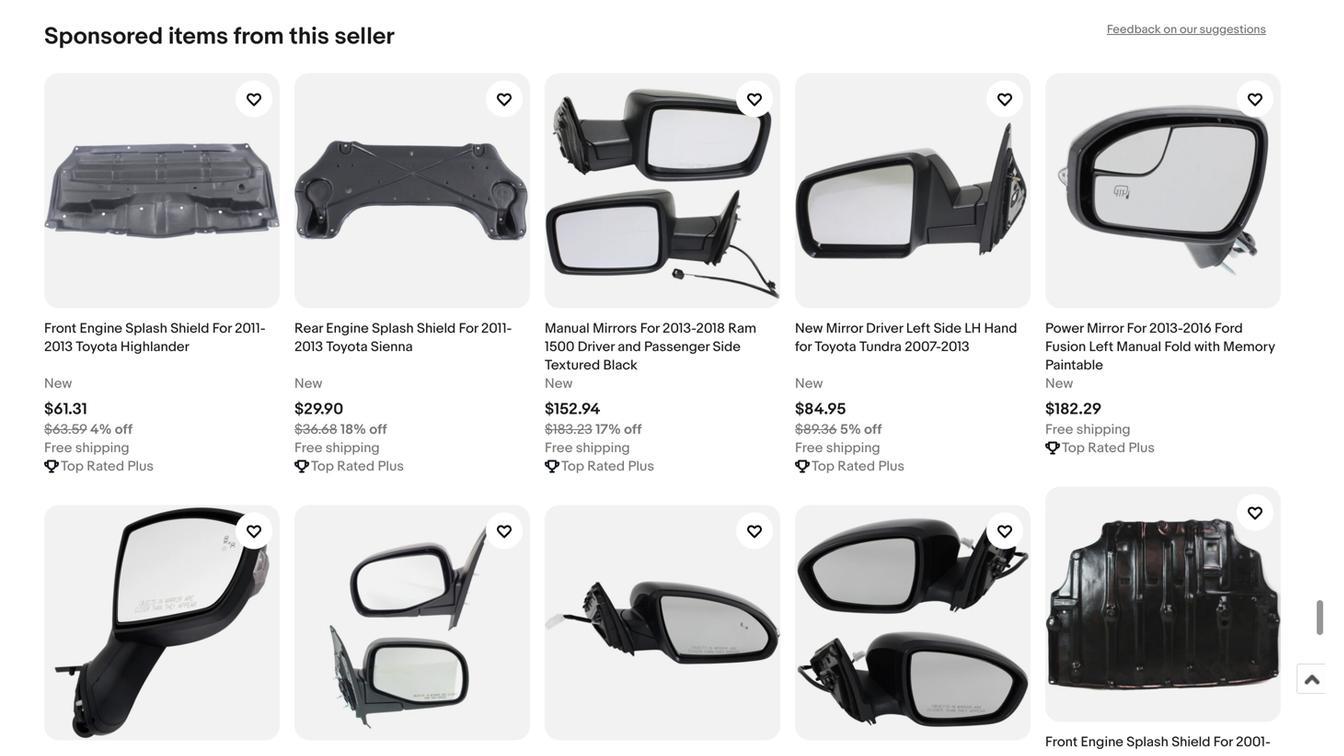Task type: locate. For each thing, give the bounding box(es) containing it.
0 horizontal spatial 2013-
[[663, 321, 696, 337]]

new inside new $29.90 $36.68 18% off free shipping
[[294, 376, 322, 393]]

plus for $84.95
[[878, 459, 905, 475]]

free shipping text field for $152.94
[[545, 440, 630, 458]]

1 top rated plus text field from the left
[[61, 458, 154, 476]]

2 off from the left
[[369, 422, 387, 439]]

mirror up tundra
[[826, 321, 863, 337]]

mirror
[[826, 321, 863, 337], [1087, 321, 1124, 337]]

$152.94
[[545, 400, 600, 420]]

rated down 5%
[[838, 459, 875, 475]]

free down $89.36
[[795, 441, 823, 457]]

rated down 4%
[[87, 459, 124, 475]]

rated
[[1088, 441, 1126, 457], [87, 459, 124, 475], [337, 459, 375, 475], [587, 459, 625, 475], [838, 459, 875, 475]]

2 toyota from the left
[[326, 339, 368, 356]]

new down textured
[[545, 376, 573, 393]]

free
[[1045, 422, 1073, 439], [44, 441, 72, 457], [294, 441, 322, 457], [545, 441, 573, 457], [795, 441, 823, 457]]

3 free shipping text field from the left
[[795, 440, 880, 458]]

1 free shipping text field from the left
[[44, 440, 129, 458]]

textured
[[545, 358, 600, 374]]

group containing $61.31
[[44, 73, 1281, 750]]

new inside new mirror driver left side lh hand for toyota tundra 2007-2013
[[795, 321, 823, 337]]

rated down the 18%
[[337, 459, 375, 475]]

splash up highlander
[[125, 321, 167, 337]]

1 horizontal spatial left
[[1089, 339, 1114, 356]]

shipping for $84.95
[[826, 441, 880, 457]]

2 2013 from the left
[[294, 339, 323, 356]]

on
[[1164, 23, 1177, 37]]

2 top rated plus text field from the left
[[311, 458, 404, 476]]

plus down previous price $183.23 17% off text field
[[628, 459, 654, 475]]

free shipping text field down 5%
[[795, 440, 880, 458]]

toyota inside the front engine splash shield for 2011- 2013 toyota highlander
[[76, 339, 117, 356]]

3 2013 from the left
[[941, 339, 970, 356]]

left up 2007-
[[906, 321, 931, 337]]

0 horizontal spatial mirror
[[826, 321, 863, 337]]

new text field up $84.95 text field
[[795, 375, 823, 394]]

Top Rated Plus text field
[[61, 458, 154, 476], [311, 458, 404, 476]]

top rated plus down 17%
[[561, 459, 654, 475]]

$182.29 text field
[[1045, 400, 1102, 420]]

2013 inside new mirror driver left side lh hand for toyota tundra 2007-2013
[[941, 339, 970, 356]]

3 toyota from the left
[[815, 339, 856, 356]]

splash for $61.31
[[125, 321, 167, 337]]

1 shield from the left
[[170, 321, 209, 337]]

2011- inside the front engine splash shield for 2011- 2013 toyota highlander
[[235, 321, 266, 337]]

Free shipping text field
[[44, 440, 129, 458], [545, 440, 630, 458], [795, 440, 880, 458]]

new text field for $152.94
[[545, 375, 573, 394]]

free down $183.23
[[545, 441, 573, 457]]

side left lh
[[934, 321, 962, 337]]

fold
[[1165, 339, 1191, 356]]

left up paintable
[[1089, 339, 1114, 356]]

2013- for $182.29
[[1149, 321, 1183, 337]]

free inside 'new $61.31 $63.59 4% off free shipping'
[[44, 441, 72, 457]]

1 horizontal spatial driver
[[866, 321, 903, 337]]

for inside rear engine splash shield for 2011- 2013 toyota sienna
[[459, 321, 478, 337]]

$84.95 text field
[[795, 400, 846, 420]]

plus down previous price $36.68 18% off text box
[[378, 459, 404, 475]]

0 horizontal spatial 2013
[[44, 339, 73, 356]]

Free shipping text field
[[1045, 421, 1131, 440], [294, 440, 380, 458]]

side inside manual mirrors for 2013-2018 ram 1500 driver and passenger side textured black new $152.94 $183.23 17% off free shipping
[[713, 339, 741, 356]]

top down $89.36
[[812, 459, 835, 475]]

3 for from the left
[[640, 321, 660, 337]]

engine inside the front engine splash shield for 2011- 2013 toyota highlander
[[80, 321, 122, 337]]

1 horizontal spatial splash
[[372, 321, 414, 337]]

memory
[[1223, 339, 1275, 356]]

shipping down the 18%
[[326, 441, 380, 457]]

shield for $61.31
[[170, 321, 209, 337]]

previous price $183.23 17% off text field
[[545, 421, 642, 440]]

sponsored items from this seller
[[44, 23, 395, 51]]

engine inside rear engine splash shield for 2011- 2013 toyota sienna
[[326, 321, 369, 337]]

new for $29.90
[[294, 376, 322, 393]]

2 free shipping text field from the left
[[545, 440, 630, 458]]

2 shield from the left
[[417, 321, 456, 337]]

2013- inside power mirror for 2013-2016 ford fusion left manual fold with memory paintable new $182.29 free shipping
[[1149, 321, 1183, 337]]

$61.31
[[44, 400, 87, 420]]

rated for $152.94
[[587, 459, 625, 475]]

new text field down textured
[[545, 375, 573, 394]]

shield
[[170, 321, 209, 337], [417, 321, 456, 337]]

top down the $36.68 at left bottom
[[311, 459, 334, 475]]

free shipping text field for $84.95
[[795, 440, 880, 458]]

2013 inside the front engine splash shield for 2011- 2013 toyota highlander
[[44, 339, 73, 356]]

shipping down 17%
[[576, 441, 630, 457]]

1 horizontal spatial 2011-
[[481, 321, 512, 337]]

top rated plus down $182.29
[[1062, 441, 1155, 457]]

1 horizontal spatial engine
[[326, 321, 369, 337]]

4 new text field from the left
[[795, 375, 823, 394]]

side down 'ram'
[[713, 339, 741, 356]]

0 horizontal spatial engine
[[80, 321, 122, 337]]

2013 for $61.31
[[44, 339, 73, 356]]

2013 down lh
[[941, 339, 970, 356]]

1 horizontal spatial toyota
[[326, 339, 368, 356]]

2 horizontal spatial 2013
[[941, 339, 970, 356]]

4 for from the left
[[1127, 321, 1146, 337]]

toyota down the front
[[76, 339, 117, 356]]

shipping
[[1076, 422, 1131, 439], [75, 441, 129, 457], [326, 441, 380, 457], [576, 441, 630, 457], [826, 441, 880, 457]]

1 vertical spatial left
[[1089, 339, 1114, 356]]

off right the 18%
[[369, 422, 387, 439]]

feedback on our suggestions
[[1107, 23, 1266, 37]]

1 horizontal spatial top rated plus text field
[[311, 458, 404, 476]]

new up $84.95 text field
[[795, 376, 823, 393]]

1 2011- from the left
[[235, 321, 266, 337]]

new mirror driver left side lh hand for toyota tundra 2007-2013
[[795, 321, 1017, 356]]

1 engine from the left
[[80, 321, 122, 337]]

top rated plus text field down 5%
[[812, 458, 905, 476]]

2013 down the front
[[44, 339, 73, 356]]

2011- for $29.90
[[481, 321, 512, 337]]

hand
[[984, 321, 1017, 337]]

1 2013- from the left
[[663, 321, 696, 337]]

new inside new $84.95 $89.36 5% off free shipping
[[795, 376, 823, 393]]

0 vertical spatial driver
[[866, 321, 903, 337]]

2011-
[[235, 321, 266, 337], [481, 321, 512, 337]]

0 horizontal spatial left
[[906, 321, 931, 337]]

2 horizontal spatial free shipping text field
[[795, 440, 880, 458]]

engine for $61.31
[[80, 321, 122, 337]]

$29.90
[[294, 400, 343, 420]]

engine right rear
[[326, 321, 369, 337]]

5 new text field from the left
[[1045, 375, 1073, 394]]

1 for from the left
[[212, 321, 232, 337]]

new inside 'new $61.31 $63.59 4% off free shipping'
[[44, 376, 72, 393]]

toyota inside rear engine splash shield for 2011- 2013 toyota sienna
[[326, 339, 368, 356]]

off inside new $84.95 $89.36 5% off free shipping
[[864, 422, 882, 439]]

manual
[[545, 321, 590, 337], [1117, 339, 1161, 356]]

2 engine from the left
[[326, 321, 369, 337]]

off inside manual mirrors for 2013-2018 ram 1500 driver and passenger side textured black new $152.94 $183.23 17% off free shipping
[[624, 422, 642, 439]]

0 vertical spatial side
[[934, 321, 962, 337]]

1 horizontal spatial top rated plus text field
[[812, 458, 905, 476]]

black
[[603, 358, 638, 374]]

engine
[[80, 321, 122, 337], [326, 321, 369, 337]]

off
[[115, 422, 133, 439], [369, 422, 387, 439], [624, 422, 642, 439], [864, 422, 882, 439]]

driver inside new mirror driver left side lh hand for toyota tundra 2007-2013
[[866, 321, 903, 337]]

feedback on our suggestions link
[[1107, 23, 1266, 37]]

2013- up passenger
[[663, 321, 696, 337]]

off right 5%
[[864, 422, 882, 439]]

1 mirror from the left
[[826, 321, 863, 337]]

shield inside the front engine splash shield for 2011- 2013 toyota highlander
[[170, 321, 209, 337]]

shipping inside new $29.90 $36.68 18% off free shipping
[[326, 441, 380, 457]]

$63.59
[[44, 422, 87, 439]]

plus down previous price $63.59 4% off text field
[[127, 459, 154, 475]]

group
[[44, 73, 1281, 750]]

1 horizontal spatial 2013-
[[1149, 321, 1183, 337]]

free inside new $84.95 $89.36 5% off free shipping
[[795, 441, 823, 457]]

2 2011- from the left
[[481, 321, 512, 337]]

driver inside manual mirrors for 2013-2018 ram 1500 driver and passenger side textured black new $152.94 $183.23 17% off free shipping
[[578, 339, 615, 356]]

splash
[[125, 321, 167, 337], [372, 321, 414, 337]]

splash up sienna
[[372, 321, 414, 337]]

tundra
[[859, 339, 902, 356]]

new inside power mirror for 2013-2016 ford fusion left manual fold with memory paintable new $182.29 free shipping
[[1045, 376, 1073, 393]]

1 horizontal spatial mirror
[[1087, 321, 1124, 337]]

engine right the front
[[80, 321, 122, 337]]

toyota left sienna
[[326, 339, 368, 356]]

new text field for $182.29
[[1045, 375, 1073, 394]]

2013 down rear
[[294, 339, 323, 356]]

mirror inside new mirror driver left side lh hand for toyota tundra 2007-2013
[[826, 321, 863, 337]]

left
[[906, 321, 931, 337], [1089, 339, 1114, 356]]

New text field
[[44, 375, 72, 394], [294, 375, 322, 394], [545, 375, 573, 394], [795, 375, 823, 394], [1045, 375, 1073, 394]]

2013
[[44, 339, 73, 356], [294, 339, 323, 356], [941, 339, 970, 356]]

suggestions
[[1200, 23, 1266, 37]]

toyota for $29.90
[[326, 339, 368, 356]]

manual inside power mirror for 2013-2016 ford fusion left manual fold with memory paintable new $182.29 free shipping
[[1117, 339, 1161, 356]]

plus
[[1129, 441, 1155, 457], [127, 459, 154, 475], [378, 459, 404, 475], [628, 459, 654, 475], [878, 459, 905, 475]]

Top Rated Plus text field
[[1062, 440, 1155, 458], [561, 458, 654, 476], [812, 458, 905, 476]]

0 horizontal spatial manual
[[545, 321, 590, 337]]

1 new text field from the left
[[44, 375, 72, 394]]

top rated plus down the 18%
[[311, 459, 404, 475]]

engine for $29.90
[[326, 321, 369, 337]]

2013- up fold in the right of the page
[[1149, 321, 1183, 337]]

off right 4%
[[115, 422, 133, 439]]

new
[[795, 321, 823, 337], [44, 376, 72, 393], [294, 376, 322, 393], [545, 376, 573, 393], [795, 376, 823, 393], [1045, 376, 1073, 393]]

mirror right power
[[1087, 321, 1124, 337]]

2 for from the left
[[459, 321, 478, 337]]

0 vertical spatial manual
[[545, 321, 590, 337]]

driver up tundra
[[866, 321, 903, 337]]

new text field down paintable
[[1045, 375, 1073, 394]]

top down $63.59
[[61, 459, 84, 475]]

0 horizontal spatial free shipping text field
[[44, 440, 129, 458]]

toyota
[[76, 339, 117, 356], [326, 339, 368, 356], [815, 339, 856, 356]]

0 horizontal spatial side
[[713, 339, 741, 356]]

top down $183.23
[[561, 459, 584, 475]]

2 2013- from the left
[[1149, 321, 1183, 337]]

shipping inside 'new $61.31 $63.59 4% off free shipping'
[[75, 441, 129, 457]]

top rated plus text field down 17%
[[561, 458, 654, 476]]

1 horizontal spatial free shipping text field
[[545, 440, 630, 458]]

top rated plus text field for $84.95
[[812, 458, 905, 476]]

3 new text field from the left
[[545, 375, 573, 394]]

toyota inside new mirror driver left side lh hand for toyota tundra 2007-2013
[[815, 339, 856, 356]]

1 horizontal spatial 2013
[[294, 339, 323, 356]]

2013- inside manual mirrors for 2013-2018 ram 1500 driver and passenger side textured black new $152.94 $183.23 17% off free shipping
[[663, 321, 696, 337]]

rear engine splash shield for 2011- 2013 toyota sienna
[[294, 321, 512, 356]]

top rated plus text field for $61.31
[[61, 458, 154, 476]]

left inside power mirror for 2013-2016 ford fusion left manual fold with memory paintable new $182.29 free shipping
[[1089, 339, 1114, 356]]

for inside the front engine splash shield for 2011- 2013 toyota highlander
[[212, 321, 232, 337]]

top for $84.95
[[812, 459, 835, 475]]

driver down mirrors
[[578, 339, 615, 356]]

free for $29.90
[[294, 441, 322, 457]]

mirror inside power mirror for 2013-2016 ford fusion left manual fold with memory paintable new $182.29 free shipping
[[1087, 321, 1124, 337]]

top rated plus
[[1062, 441, 1155, 457], [61, 459, 154, 475], [311, 459, 404, 475], [561, 459, 654, 475], [812, 459, 905, 475]]

2011- inside rear engine splash shield for 2011- 2013 toyota sienna
[[481, 321, 512, 337]]

ram
[[728, 321, 756, 337]]

previous price $63.59 4% off text field
[[44, 421, 133, 440]]

driver
[[866, 321, 903, 337], [578, 339, 615, 356]]

1 horizontal spatial manual
[[1117, 339, 1161, 356]]

shipping inside new $84.95 $89.36 5% off free shipping
[[826, 441, 880, 457]]

off inside 'new $61.31 $63.59 4% off free shipping'
[[115, 422, 133, 439]]

0 horizontal spatial toyota
[[76, 339, 117, 356]]

new text field for $29.90
[[294, 375, 322, 394]]

top for $61.31
[[61, 459, 84, 475]]

side
[[934, 321, 962, 337], [713, 339, 741, 356]]

2 horizontal spatial toyota
[[815, 339, 856, 356]]

1 toyota from the left
[[76, 339, 117, 356]]

0 horizontal spatial shield
[[170, 321, 209, 337]]

3 off from the left
[[624, 422, 642, 439]]

free shipping text field down the 18%
[[294, 440, 380, 458]]

0 horizontal spatial 2011-
[[235, 321, 266, 337]]

2013-
[[663, 321, 696, 337], [1149, 321, 1183, 337]]

2 new text field from the left
[[294, 375, 322, 394]]

0 horizontal spatial top rated plus text field
[[561, 458, 654, 476]]

sponsored
[[44, 23, 163, 51]]

$36.68
[[294, 422, 337, 439]]

rated for $29.90
[[337, 459, 375, 475]]

off inside new $29.90 $36.68 18% off free shipping
[[369, 422, 387, 439]]

0 vertical spatial left
[[906, 321, 931, 337]]

1500
[[545, 339, 575, 356]]

free inside manual mirrors for 2013-2018 ram 1500 driver and passenger side textured black new $152.94 $183.23 17% off free shipping
[[545, 441, 573, 457]]

new for $84.95
[[795, 376, 823, 393]]

from
[[234, 23, 284, 51]]

new $84.95 $89.36 5% off free shipping
[[795, 376, 882, 457]]

manual up 1500
[[545, 321, 590, 337]]

shipping down 4%
[[75, 441, 129, 457]]

top rated plus for $29.90
[[311, 459, 404, 475]]

2013 for $29.90
[[294, 339, 323, 356]]

new up the for
[[795, 321, 823, 337]]

free down $63.59
[[44, 441, 72, 457]]

top rated plus text field down $182.29
[[1062, 440, 1155, 458]]

top rated plus text field down the 18%
[[311, 458, 404, 476]]

18%
[[340, 422, 366, 439]]

plus down previous price $89.36 5% off text box
[[878, 459, 905, 475]]

1 2013 from the left
[[44, 339, 73, 356]]

1 horizontal spatial shield
[[417, 321, 456, 337]]

new for mirror
[[795, 321, 823, 337]]

top rated plus text field down 4%
[[61, 458, 154, 476]]

top
[[1062, 441, 1085, 457], [61, 459, 84, 475], [311, 459, 334, 475], [561, 459, 584, 475], [812, 459, 835, 475]]

1 horizontal spatial side
[[934, 321, 962, 337]]

$61.31 text field
[[44, 400, 87, 420]]

0 horizontal spatial driver
[[578, 339, 615, 356]]

2013 inside rear engine splash shield for 2011- 2013 toyota sienna
[[294, 339, 323, 356]]

for
[[212, 321, 232, 337], [459, 321, 478, 337], [640, 321, 660, 337], [1127, 321, 1146, 337]]

1 off from the left
[[115, 422, 133, 439]]

0 horizontal spatial splash
[[125, 321, 167, 337]]

free down $182.29
[[1045, 422, 1073, 439]]

mirrors
[[593, 321, 637, 337]]

new up $29.90
[[294, 376, 322, 393]]

splash inside the front engine splash shield for 2011- 2013 toyota highlander
[[125, 321, 167, 337]]

4 off from the left
[[864, 422, 882, 439]]

2 mirror from the left
[[1087, 321, 1124, 337]]

for inside manual mirrors for 2013-2018 ram 1500 driver and passenger side textured black new $152.94 $183.23 17% off free shipping
[[640, 321, 660, 337]]

1 splash from the left
[[125, 321, 167, 337]]

rated down 17%
[[587, 459, 625, 475]]

manual left fold in the right of the page
[[1117, 339, 1161, 356]]

and
[[618, 339, 641, 356]]

free inside new $29.90 $36.68 18% off free shipping
[[294, 441, 322, 457]]

free shipping text field down 4%
[[44, 440, 129, 458]]

top rated plus down 5%
[[812, 459, 905, 475]]

off right 17%
[[624, 422, 642, 439]]

top for $152.94
[[561, 459, 584, 475]]

1 vertical spatial manual
[[1117, 339, 1161, 356]]

new down paintable
[[1045, 376, 1073, 393]]

shipping down $182.29 text box
[[1076, 422, 1131, 439]]

new text field up $29.90
[[294, 375, 322, 394]]

new up $61.31 text box
[[44, 376, 72, 393]]

shield inside rear engine splash shield for 2011- 2013 toyota sienna
[[417, 321, 456, 337]]

free shipping text field down $183.23
[[545, 440, 630, 458]]

new text field up $61.31 text box
[[44, 375, 72, 394]]

toyota for $61.31
[[76, 339, 117, 356]]

free shipping text field down $182.29
[[1045, 421, 1131, 440]]

previous price $89.36 5% off text field
[[795, 421, 882, 440]]

splash inside rear engine splash shield for 2011- 2013 toyota sienna
[[372, 321, 414, 337]]

free down the $36.68 at left bottom
[[294, 441, 322, 457]]

2007-
[[905, 339, 941, 356]]

0 horizontal spatial top rated plus text field
[[61, 458, 154, 476]]

1 vertical spatial driver
[[578, 339, 615, 356]]

shipping down 5%
[[826, 441, 880, 457]]

2 splash from the left
[[372, 321, 414, 337]]

top rated plus down 4%
[[61, 459, 154, 475]]

1 vertical spatial side
[[713, 339, 741, 356]]

toyota right the for
[[815, 339, 856, 356]]



Task type: vqa. For each thing, say whether or not it's contained in the screenshot.
during
no



Task type: describe. For each thing, give the bounding box(es) containing it.
power
[[1045, 321, 1084, 337]]

free shipping text field for $61.31
[[44, 440, 129, 458]]

top down $182.29
[[1062, 441, 1085, 457]]

previous price $36.68 18% off text field
[[294, 421, 387, 440]]

side inside new mirror driver left side lh hand for toyota tundra 2007-2013
[[934, 321, 962, 337]]

fusion
[[1045, 339, 1086, 356]]

new $29.90 $36.68 18% off free shipping
[[294, 376, 387, 457]]

1 horizontal spatial free shipping text field
[[1045, 421, 1131, 440]]

new text field for $61.31
[[44, 375, 72, 394]]

highlander
[[120, 339, 189, 356]]

new text field for $84.95
[[795, 375, 823, 394]]

rated for $84.95
[[838, 459, 875, 475]]

2016
[[1183, 321, 1212, 337]]

shipping for $29.90
[[326, 441, 380, 457]]

for inside power mirror for 2013-2016 ford fusion left manual fold with memory paintable new $182.29 free shipping
[[1127, 321, 1146, 337]]

free for $61.31
[[44, 441, 72, 457]]

power mirror for 2013-2016 ford fusion left manual fold with memory paintable new $182.29 free shipping
[[1045, 321, 1275, 439]]

top rated plus for $84.95
[[812, 459, 905, 475]]

our
[[1180, 23, 1197, 37]]

sienna
[[371, 339, 413, 356]]

0 horizontal spatial free shipping text field
[[294, 440, 380, 458]]

$29.90 text field
[[294, 400, 343, 420]]

lh
[[965, 321, 981, 337]]

top for $29.90
[[311, 459, 334, 475]]

ford
[[1215, 321, 1243, 337]]

free inside power mirror for 2013-2016 ford fusion left manual fold with memory paintable new $182.29 free shipping
[[1045, 422, 1073, 439]]

for
[[795, 339, 812, 356]]

5%
[[840, 422, 861, 439]]

new $61.31 $63.59 4% off free shipping
[[44, 376, 133, 457]]

mirror for new mirror driver left side lh hand for toyota tundra 2007-2013
[[826, 321, 863, 337]]

2011- for $61.31
[[235, 321, 266, 337]]

off for $61.31
[[115, 422, 133, 439]]

$89.36
[[795, 422, 837, 439]]

$84.95
[[795, 400, 846, 420]]

shield for $29.90
[[417, 321, 456, 337]]

splash for $29.90
[[372, 321, 414, 337]]

shipping inside manual mirrors for 2013-2018 ram 1500 driver and passenger side textured black new $152.94 $183.23 17% off free shipping
[[576, 441, 630, 457]]

mirror for power mirror for 2013-2016 ford fusion left manual fold with memory paintable new $182.29 free shipping
[[1087, 321, 1124, 337]]

with
[[1194, 339, 1220, 356]]

feedback
[[1107, 23, 1161, 37]]

rated down $182.29
[[1088, 441, 1126, 457]]

plus down power mirror for 2013-2016 ford fusion left manual fold with memory paintable new $182.29 free shipping
[[1129, 441, 1155, 457]]

new inside manual mirrors for 2013-2018 ram 1500 driver and passenger side textured black new $152.94 $183.23 17% off free shipping
[[545, 376, 573, 393]]

4%
[[90, 422, 112, 439]]

seller
[[335, 23, 395, 51]]

free for $84.95
[[795, 441, 823, 457]]

2018
[[696, 321, 725, 337]]

front engine splash shield for 2011- 2013 toyota highlander
[[44, 321, 266, 356]]

shipping inside power mirror for 2013-2016 ford fusion left manual fold with memory paintable new $182.29 free shipping
[[1076, 422, 1131, 439]]

$183.23
[[545, 422, 592, 439]]

top rated plus text field for $29.90
[[311, 458, 404, 476]]

top rated plus text field for mirrors
[[561, 458, 654, 476]]

rear
[[294, 321, 323, 337]]

$152.94 text field
[[545, 400, 600, 420]]

top rated plus for $61.31
[[61, 459, 154, 475]]

2013- for $152.94
[[663, 321, 696, 337]]

new for $61.31
[[44, 376, 72, 393]]

off for $84.95
[[864, 422, 882, 439]]

manual inside manual mirrors for 2013-2018 ram 1500 driver and passenger side textured black new $152.94 $183.23 17% off free shipping
[[545, 321, 590, 337]]

17%
[[596, 422, 621, 439]]

rated for $61.31
[[87, 459, 124, 475]]

left inside new mirror driver left side lh hand for toyota tundra 2007-2013
[[906, 321, 931, 337]]

manual mirrors for 2013-2018 ram 1500 driver and passenger side textured black new $152.94 $183.23 17% off free shipping
[[545, 321, 756, 457]]

items
[[168, 23, 228, 51]]

$182.29
[[1045, 400, 1102, 420]]

plus for $61.31
[[127, 459, 154, 475]]

passenger
[[644, 339, 710, 356]]

shipping for $61.31
[[75, 441, 129, 457]]

this
[[289, 23, 329, 51]]

top rated plus for $152.94
[[561, 459, 654, 475]]

off for $29.90
[[369, 422, 387, 439]]

plus for $152.94
[[628, 459, 654, 475]]

plus for $29.90
[[378, 459, 404, 475]]

paintable
[[1045, 358, 1103, 374]]

2 horizontal spatial top rated plus text field
[[1062, 440, 1155, 458]]

front
[[44, 321, 77, 337]]



